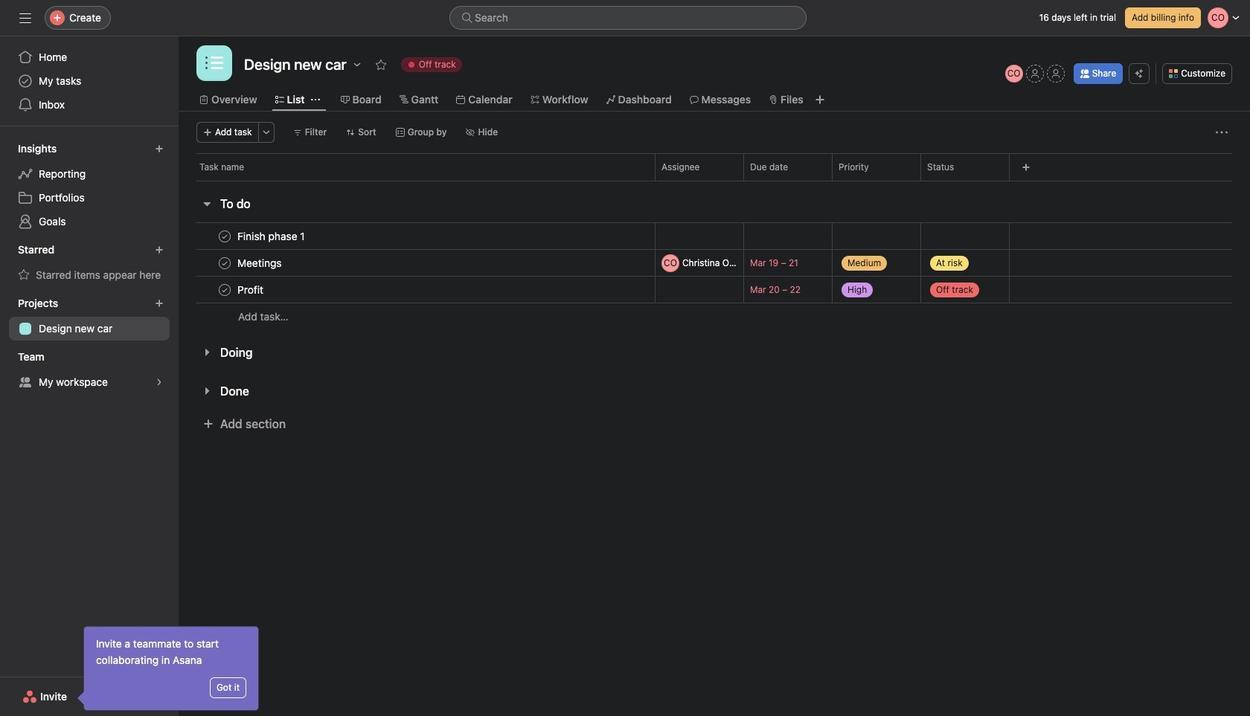 Task type: vqa. For each thing, say whether or not it's contained in the screenshot.
Manage project members icon
yes



Task type: locate. For each thing, give the bounding box(es) containing it.
Task name text field
[[234, 256, 286, 271]]

collapse task list for this group image
[[201, 198, 213, 210]]

0 vertical spatial mark complete checkbox
[[216, 254, 234, 272]]

2 mark complete checkbox from the top
[[216, 281, 234, 299]]

list box
[[450, 6, 807, 30]]

1 expand task list for this group image from the top
[[201, 347, 213, 359]]

hide sidebar image
[[19, 12, 31, 24]]

1 vertical spatial mark complete image
[[216, 281, 234, 299]]

add tab image
[[814, 94, 826, 106]]

0 horizontal spatial more actions image
[[262, 128, 271, 137]]

1 horizontal spatial more actions image
[[1216, 127, 1228, 138]]

add items to starred image
[[155, 246, 164, 255]]

1 vertical spatial expand task list for this group image
[[201, 386, 213, 398]]

2 task name text field from the top
[[234, 282, 268, 297]]

expand task list for this group image
[[201, 347, 213, 359], [201, 386, 213, 398]]

see details, my workspace image
[[155, 378, 164, 387]]

task name text field inside finish phase 1 cell
[[234, 229, 309, 244]]

insights element
[[0, 135, 179, 237]]

0 vertical spatial task name text field
[[234, 229, 309, 244]]

mark complete image
[[216, 254, 234, 272], [216, 281, 234, 299]]

0 vertical spatial mark complete image
[[216, 254, 234, 272]]

task name text field inside profit cell
[[234, 282, 268, 297]]

new insights image
[[155, 144, 164, 153]]

tab actions image
[[311, 95, 320, 104]]

0 vertical spatial expand task list for this group image
[[201, 347, 213, 359]]

1 mark complete checkbox from the top
[[216, 254, 234, 272]]

1 vertical spatial task name text field
[[234, 282, 268, 297]]

mark complete checkbox inside profit cell
[[216, 281, 234, 299]]

row
[[179, 153, 1251, 181], [197, 180, 1233, 182], [179, 223, 1251, 250], [179, 249, 1251, 277], [179, 276, 1251, 304], [179, 303, 1251, 331]]

1 task name text field from the top
[[234, 229, 309, 244]]

2 mark complete image from the top
[[216, 281, 234, 299]]

add to starred image
[[375, 59, 387, 71]]

mark complete checkbox inside meetings cell
[[216, 254, 234, 272]]

mark complete image down mark complete icon
[[216, 254, 234, 272]]

more actions image
[[1216, 127, 1228, 138], [262, 128, 271, 137]]

teams element
[[0, 344, 179, 398]]

task name text field down task name text field
[[234, 282, 268, 297]]

tooltip
[[80, 628, 258, 711]]

1 mark complete image from the top
[[216, 254, 234, 272]]

mark complete image inside meetings cell
[[216, 254, 234, 272]]

Task name text field
[[234, 229, 309, 244], [234, 282, 268, 297]]

manage project members image
[[1005, 65, 1023, 83]]

mark complete checkbox for meetings cell
[[216, 254, 234, 272]]

task name text field for mark complete checkbox
[[234, 229, 309, 244]]

1 vertical spatial mark complete checkbox
[[216, 281, 234, 299]]

mark complete checkbox down mark complete checkbox
[[216, 281, 234, 299]]

mark complete image inside profit cell
[[216, 281, 234, 299]]

task name text field up task name text field
[[234, 229, 309, 244]]

mark complete checkbox down mark complete icon
[[216, 254, 234, 272]]

profit cell
[[179, 276, 655, 304]]

mark complete image down mark complete checkbox
[[216, 281, 234, 299]]

Mark complete checkbox
[[216, 254, 234, 272], [216, 281, 234, 299]]



Task type: describe. For each thing, give the bounding box(es) containing it.
global element
[[0, 36, 179, 126]]

finish phase 1 cell
[[179, 223, 655, 250]]

mark complete image for mark complete option within profit cell
[[216, 281, 234, 299]]

projects element
[[0, 290, 179, 344]]

mark complete image for mark complete option in the meetings cell
[[216, 254, 234, 272]]

add field image
[[1022, 163, 1031, 172]]

new project or portfolio image
[[155, 299, 164, 308]]

starred element
[[0, 237, 179, 290]]

task name text field for mark complete option within profit cell
[[234, 282, 268, 297]]

2 expand task list for this group image from the top
[[201, 386, 213, 398]]

Mark complete checkbox
[[216, 227, 234, 245]]

list image
[[205, 54, 223, 72]]

header to do tree grid
[[179, 223, 1251, 331]]

mark complete checkbox for profit cell
[[216, 281, 234, 299]]

mark complete image
[[216, 227, 234, 245]]

ask ai image
[[1135, 69, 1144, 78]]

meetings cell
[[179, 249, 655, 277]]



